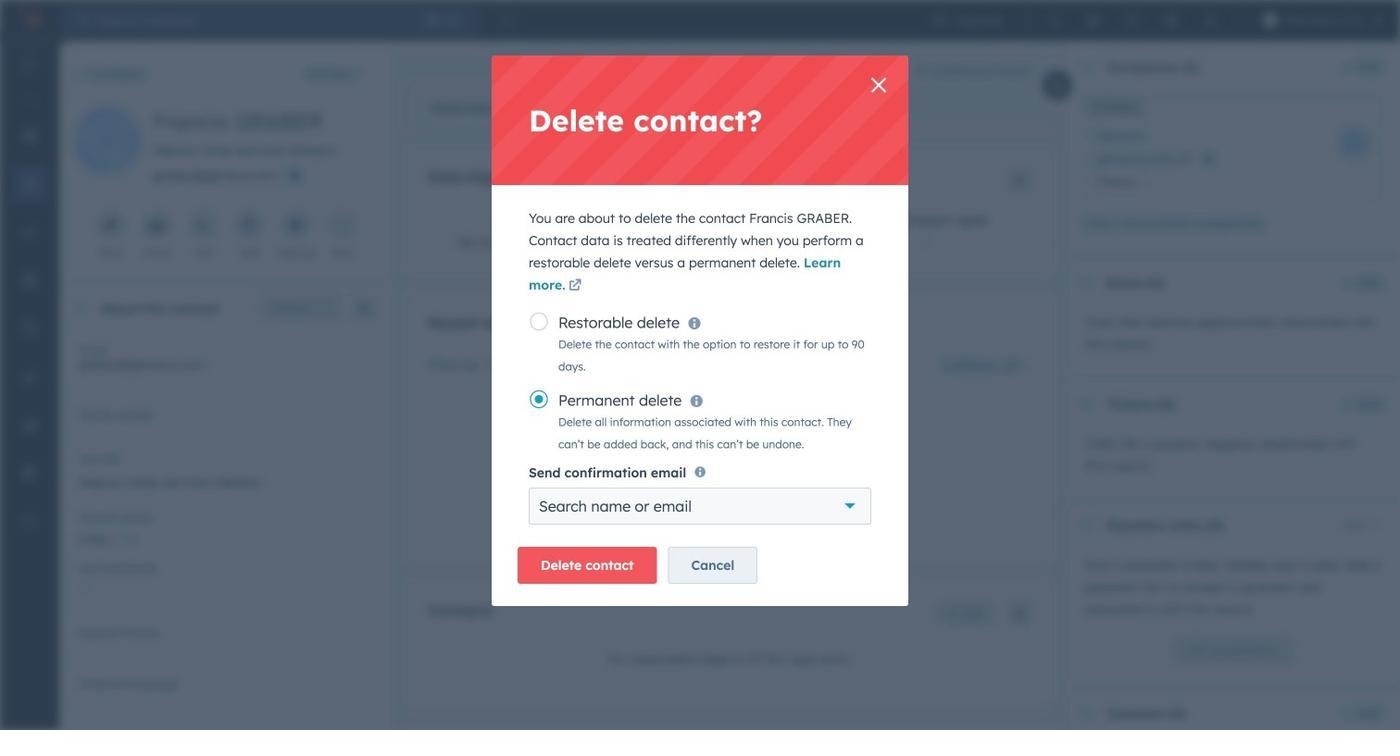 Task type: locate. For each thing, give the bounding box(es) containing it.
create a note image
[[103, 220, 118, 234]]

link opens in a new window image
[[1178, 149, 1191, 171], [1178, 153, 1191, 166], [569, 276, 582, 298]]

None text field
[[78, 405, 375, 442]]

navigation
[[406, 85, 628, 132]]

1 caret image from the top
[[1081, 64, 1092, 69]]

create a task image
[[242, 220, 257, 234]]

dialog
[[492, 56, 909, 607]]

menu item
[[1196, 0, 1226, 41]]

settings image
[[1164, 13, 1179, 28]]

0 vertical spatial caret image
[[1081, 64, 1092, 69]]

create an email image
[[150, 220, 164, 234]]

caret image
[[1081, 281, 1092, 285], [74, 306, 85, 311], [1081, 523, 1092, 528], [1081, 711, 1092, 716]]

None text field
[[78, 463, 375, 500]]

1 vertical spatial caret image
[[1081, 402, 1092, 407]]

help image
[[1126, 13, 1140, 28]]

caret image
[[1081, 64, 1092, 69], [1081, 402, 1092, 407]]

0 horizontal spatial menu
[[0, 41, 59, 684]]

close image
[[872, 78, 886, 93]]

make a phone call image
[[196, 220, 211, 234]]

alert
[[428, 395, 1032, 542]]

Search HubSpot search field
[[89, 6, 420, 35]]

menu
[[920, 0, 1389, 41], [0, 41, 59, 684]]

link opens in a new window image
[[569, 280, 582, 293]]



Task type: describe. For each thing, give the bounding box(es) containing it.
2 caret image from the top
[[1081, 402, 1092, 407]]

search image
[[78, 15, 89, 26]]

-- text field
[[78, 572, 375, 602]]

more activities, menu pop up image
[[335, 220, 350, 234]]

holly l image
[[1264, 13, 1278, 28]]

schedule a meeting image
[[289, 220, 303, 234]]

1 horizontal spatial menu
[[920, 0, 1389, 41]]

marketplaces image
[[1087, 13, 1101, 28]]

call dropdown image
[[1050, 14, 1063, 27]]



Task type: vqa. For each thing, say whether or not it's contained in the screenshot.
Became an Evangelist Date button
no



